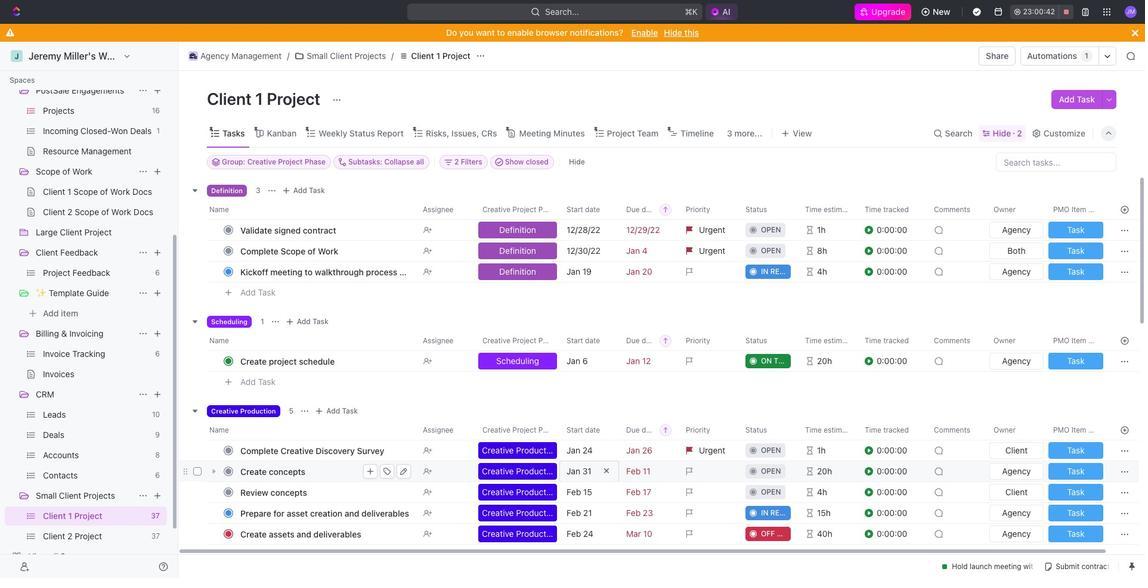 Task type: vqa. For each thing, say whether or not it's contained in the screenshot.


Task type: describe. For each thing, give the bounding box(es) containing it.
2 time tracked button from the top
[[858, 332, 927, 351]]

accounts
[[43, 450, 79, 460]]

2 / from the left
[[391, 51, 394, 61]]

accounts link
[[43, 446, 150, 465]]

0 vertical spatial client 1 project
[[411, 51, 470, 61]]

0 horizontal spatial small client projects link
[[36, 487, 134, 506]]

0 vertical spatial business time image
[[190, 53, 197, 59]]

⌘k
[[685, 7, 698, 17]]

create concepts link
[[237, 463, 413, 480]]

2 owner from the top
[[994, 336, 1016, 345]]

estimate for agency
[[824, 205, 853, 214]]

project feedback link
[[43, 264, 151, 283]]

comments for 1
[[934, 336, 970, 345]]

add down kickoff
[[240, 287, 256, 297]]

creative production for review concepts
[[482, 487, 558, 497]]

review concepts link
[[237, 484, 413, 501]]

2 filters
[[454, 157, 482, 166]]

new
[[933, 7, 950, 17]]

37 for client 2 project
[[151, 532, 160, 541]]

pmo item type button for client
[[1046, 421, 1106, 440]]

owner button for client
[[986, 421, 1046, 440]]

complete scope of work link
[[237, 242, 413, 260]]

6 0:00:00 from the top
[[877, 466, 907, 477]]

weekly status report link
[[316, 125, 404, 142]]

task button for of
[[1046, 240, 1106, 262]]

2 creative production button from the top
[[476, 461, 559, 482]]

due for definition
[[626, 205, 640, 214]]

share button
[[979, 47, 1016, 66]]

more...
[[734, 128, 762, 138]]

work down the client 1 scope of work docs link
[[111, 207, 131, 217]]

5 open from the top
[[761, 488, 781, 497]]

creative for 2nd the creative production 'dropdown button' from the top of the page
[[482, 466, 514, 477]]

0:00:00 for prepare for asset creation and deliverables
[[877, 508, 907, 518]]

name for complete creative discovery survey
[[209, 426, 229, 435]]

6 0:00:00 button from the top
[[865, 461, 927, 482]]

tasks link
[[220, 125, 245, 142]]

4 agency button from the top
[[987, 461, 1046, 482]]

0:00:00 for validate signed contract
[[877, 225, 907, 235]]

add task down project
[[240, 377, 276, 387]]

docs for client 2 scope of work docs
[[134, 207, 153, 217]]

complete for complete scope of work
[[240, 246, 278, 256]]

collapse
[[384, 157, 414, 166]]

deals inside deals link
[[43, 430, 64, 440]]

time tracked for client
[[865, 426, 909, 435]]

0 vertical spatial small client projects
[[307, 51, 386, 61]]

add task button down project
[[235, 375, 280, 389]]

1 comments from the top
[[934, 205, 970, 214]]

0 vertical spatial small
[[307, 51, 328, 61]]

automations
[[1027, 51, 1077, 61]]

track for 20h
[[774, 357, 798, 366]]

client 1 scope of work docs
[[43, 187, 152, 197]]

production for complete creative discovery survey
[[516, 446, 558, 456]]

creative production for create assets and deliverables
[[482, 529, 558, 539]]

0:00:00 button for create assets and deliverables
[[865, 524, 927, 545]]

1 vertical spatial projects
[[43, 106, 74, 116]]

complete scope of work
[[240, 246, 338, 256]]

of down the resource
[[62, 166, 70, 177]]

agency for "in review" dropdown button for 4h
[[1002, 267, 1031, 277]]

✨
[[36, 288, 47, 298]]

scheduling inside dropdown button
[[496, 356, 539, 366]]

upgrade
[[871, 7, 905, 17]]

add item
[[43, 308, 78, 318]]

0:00:00 for kickoff meeting to walkthrough process with client
[[877, 267, 907, 277]]

2 filters button
[[440, 155, 488, 169]]

add down group: creative project phase
[[293, 186, 307, 195]]

billing
[[36, 329, 59, 339]]

add inside button
[[43, 308, 59, 318]]

20h for creative production
[[817, 466, 832, 477]]

owner for client
[[994, 426, 1016, 435]]

agency button for create assets and deliverables
[[987, 524, 1046, 545]]

view all spaces
[[29, 552, 89, 562]]

share
[[986, 51, 1009, 61]]

status for 1
[[745, 336, 767, 345]]

due date button for definition
[[619, 200, 679, 219]]

customize
[[1044, 128, 1085, 138]]

complete creative discovery survey link
[[237, 442, 413, 460]]

creative for creative project phase dropdown button for creative production
[[482, 426, 510, 435]]

billing & invoicing link
[[36, 324, 134, 344]]

20h button for scheduling
[[798, 351, 858, 372]]

risks, issues, crs
[[426, 128, 497, 138]]

2 due date button from the top
[[619, 332, 679, 351]]

kanban link
[[264, 125, 297, 142]]

2 type from the top
[[1088, 336, 1105, 345]]

show closed button
[[490, 155, 554, 169]]

add task button up discovery
[[312, 404, 363, 419]]

0 vertical spatial deliverables
[[361, 508, 409, 519]]

8h
[[817, 246, 827, 256]]

2 time estimate from the top
[[805, 336, 853, 345]]

priority button for creative production
[[679, 421, 738, 440]]

task button for asset
[[1046, 503, 1106, 524]]

work up client 2 scope of work docs link
[[110, 187, 130, 197]]

3 for 3 more...
[[727, 128, 732, 138]]

due date button for creative production
[[619, 421, 679, 440]]

2 due date from the top
[[626, 336, 657, 345]]

2 for client 2 scope of work docs
[[67, 207, 72, 217]]

0 horizontal spatial deliverables
[[314, 529, 361, 539]]

notifications?
[[570, 27, 623, 38]]

tree containing agency management
[[5, 0, 167, 578]]

3 6 from the top
[[155, 471, 160, 480]]

2 due from the top
[[626, 336, 640, 345]]

1 horizontal spatial hide
[[664, 27, 682, 38]]

time tracked button for agency
[[858, 200, 927, 219]]

1 vertical spatial to
[[305, 267, 313, 277]]

2 status button from the top
[[738, 332, 798, 351]]

23:00:42 button
[[1011, 5, 1074, 19]]

view for view
[[793, 128, 812, 138]]

2 pmo item type from the top
[[1053, 336, 1105, 345]]

2 assignee from the top
[[423, 336, 453, 345]]

concepts for create concepts
[[269, 467, 305, 477]]

priority for creative production
[[686, 426, 710, 435]]

feedback for project feedback
[[72, 268, 110, 278]]

resource management
[[43, 146, 132, 156]]

timeline
[[681, 128, 714, 138]]

invoicing
[[69, 329, 104, 339]]

view all spaces link
[[5, 547, 165, 567]]

definition for complete scope of work
[[499, 246, 536, 256]]

do you want to enable browser notifications? enable hide this
[[446, 27, 699, 38]]

1 / from the left
[[287, 51, 289, 61]]

0:00:00 button for complete creative discovery survey
[[865, 440, 927, 462]]

37 for client 1 project
[[151, 512, 160, 521]]

of down contract
[[308, 246, 316, 256]]

complete for complete creative discovery survey
[[240, 446, 278, 456]]

of up client 2 scope of work docs link
[[100, 187, 108, 197]]

0:00:00 button for kickoff meeting to walkthrough process with client
[[865, 261, 927, 283]]

template
[[49, 288, 84, 298]]

time estimate button for client
[[798, 421, 858, 440]]

of down the client 1 scope of work docs link
[[101, 207, 109, 217]]

track for 40h
[[777, 530, 801, 539]]

1 horizontal spatial all
[[416, 157, 424, 166]]

create for create project schedule
[[240, 356, 267, 366]]

add down create project schedule
[[240, 377, 256, 387]]

name for validate signed contract
[[209, 205, 229, 214]]

off
[[761, 530, 775, 539]]

client 2 project
[[43, 531, 102, 542]]

agency for 15h's "in review" dropdown button
[[1002, 508, 1031, 518]]

comments for 5
[[934, 426, 970, 435]]

assignee button for definition
[[416, 200, 475, 219]]

creative production button for survey
[[476, 440, 559, 462]]

customize button
[[1028, 125, 1089, 142]]

3 creative production button from the top
[[476, 482, 559, 503]]

5
[[289, 407, 294, 416]]

guide
[[86, 288, 109, 298]]

2 creative project phase from the top
[[482, 336, 559, 345]]

2 tracked from the top
[[883, 336, 909, 345]]

in for 15h
[[761, 509, 768, 518]]

1 vertical spatial client 1 project link
[[43, 507, 146, 526]]

postsale
[[36, 85, 69, 95]]

search button
[[929, 125, 976, 142]]

add up schedule
[[297, 317, 311, 326]]

23:00:42
[[1023, 7, 1055, 16]]

agency for second open dropdown button from the bottom of the page
[[1002, 466, 1031, 477]]

issues,
[[451, 128, 479, 138]]

hide button
[[564, 155, 590, 169]]

2 for hide 2
[[1017, 128, 1022, 138]]

agency inside sidebar navigation
[[29, 65, 57, 75]]

team
[[637, 128, 658, 138]]

create project schedule
[[240, 356, 335, 366]]

4h button for client
[[798, 482, 858, 503]]

in review button for 4h
[[738, 261, 798, 283]]

billing & invoicing
[[36, 329, 104, 339]]

creative for third the creative production 'dropdown button' from the bottom of the page
[[482, 487, 514, 497]]

client feedback
[[36, 248, 98, 258]]

phase for 3
[[538, 205, 559, 214]]

jeremy
[[29, 51, 61, 61]]

client button for 1h
[[987, 440, 1046, 462]]

2 item from the top
[[1072, 336, 1086, 345]]

open button for contract
[[738, 219, 798, 241]]

✨ template guide link
[[36, 284, 134, 303]]

16
[[152, 106, 160, 115]]

review concepts
[[240, 488, 307, 498]]

validate signed contract link
[[237, 222, 413, 239]]

2 time tracked from the top
[[865, 336, 909, 345]]

2 start date from the top
[[567, 336, 600, 345]]

work down resource management at the left of page
[[72, 166, 92, 177]]

hide for hide
[[569, 157, 585, 166]]

task button for contract
[[1046, 219, 1106, 241]]

urgent button for creative production
[[679, 440, 738, 462]]

postsale engagements
[[36, 85, 124, 95]]

hide for hide 2
[[993, 128, 1011, 138]]

production for prepare for asset creation and deliverables
[[516, 508, 558, 518]]

creative for deliverables the creative production 'dropdown button'
[[482, 529, 514, 539]]

tracking
[[72, 349, 105, 359]]

item for client
[[1072, 426, 1086, 435]]

0 vertical spatial scheduling
[[211, 318, 248, 326]]

type for agency
[[1088, 205, 1105, 214]]

0 horizontal spatial agency management link
[[29, 61, 165, 80]]

task button for and
[[1046, 524, 1106, 545]]

contacts link
[[43, 466, 151, 485]]

2 assignee button from the top
[[416, 332, 475, 351]]

40h button
[[798, 524, 858, 545]]

4h button for agency
[[798, 261, 858, 283]]

5 open button from the top
[[738, 482, 798, 503]]

comments button for 5
[[927, 421, 986, 440]]

1 vertical spatial spaces
[[60, 552, 89, 562]]

review
[[240, 488, 268, 498]]

create project schedule link
[[237, 353, 413, 370]]

asset
[[287, 508, 308, 519]]

filters
[[461, 157, 482, 166]]

leads
[[43, 410, 66, 420]]

3 more... button
[[723, 125, 766, 142]]

1h button for agency
[[798, 219, 858, 241]]

2 pmo from the top
[[1053, 336, 1070, 345]]

schedule
[[299, 356, 335, 366]]

search...
[[545, 7, 579, 17]]

incoming closed-won deals 1
[[43, 126, 160, 136]]

browser
[[536, 27, 568, 38]]

add task up contract
[[293, 186, 325, 195]]

0 vertical spatial client 1 project link
[[396, 49, 473, 63]]

production for review concepts
[[516, 487, 558, 497]]

validate
[[240, 225, 272, 235]]

2 priority from the top
[[686, 336, 710, 345]]

1 horizontal spatial client 1 project
[[207, 89, 324, 109]]

creative production for complete creative discovery survey
[[482, 446, 558, 456]]

timeline link
[[678, 125, 714, 142]]

review for 15h
[[770, 509, 798, 518]]

2 start date button from the top
[[559, 332, 619, 351]]

business time image inside sidebar navigation
[[12, 67, 21, 74]]

2 estimate from the top
[[824, 336, 853, 345]]

1 horizontal spatial projects
[[84, 491, 115, 501]]

task button for to
[[1046, 261, 1106, 283]]

0 vertical spatial deals
[[130, 126, 152, 136]]

prepare for asset creation and deliverables link
[[237, 505, 413, 522]]

1 vertical spatial and
[[297, 529, 311, 539]]

2 pmo item type button from the top
[[1046, 332, 1106, 351]]

deals link
[[43, 426, 151, 445]]

0 vertical spatial spaces
[[10, 76, 35, 85]]

open button for discovery
[[738, 440, 798, 462]]

0:00:00 for review concepts
[[877, 487, 907, 497]]

off track button
[[738, 524, 801, 545]]

jm
[[1126, 8, 1135, 15]]

weekly
[[319, 128, 347, 138]]

postsale engagements link
[[36, 81, 134, 100]]

off track
[[761, 530, 801, 539]]

3 for 3
[[256, 186, 260, 195]]

want
[[476, 27, 495, 38]]

sidebar navigation
[[0, 0, 181, 578]]

add task up discovery
[[326, 407, 358, 416]]

all inside "view all spaces" link
[[49, 552, 58, 562]]

scheduling button
[[476, 351, 559, 372]]



Task type: locate. For each thing, give the bounding box(es) containing it.
5 task button from the top
[[1046, 440, 1106, 462]]

2 1h button from the top
[[798, 440, 858, 462]]

2 review from the top
[[770, 509, 798, 518]]

agency for off track dropdown button
[[1002, 529, 1031, 539]]

type
[[1088, 205, 1105, 214], [1088, 336, 1105, 345], [1088, 426, 1105, 435]]

feedback up project feedback
[[60, 248, 98, 258]]

0:00:00 for create assets and deliverables
[[877, 529, 907, 539]]

create
[[240, 356, 267, 366], [240, 467, 267, 477], [240, 529, 267, 539]]

0 vertical spatial comments button
[[927, 200, 986, 219]]

name button up contract
[[207, 200, 416, 219]]

1 horizontal spatial small client projects
[[307, 51, 386, 61]]

jeremy miller's workspace
[[29, 51, 148, 61]]

1 definition button from the top
[[476, 219, 559, 241]]

definition for kickoff meeting to walkthrough process with client
[[499, 267, 536, 277]]

create inside "link"
[[240, 356, 267, 366]]

due for creative production
[[626, 426, 640, 435]]

3 due date from the top
[[626, 426, 657, 435]]

due date for definition
[[626, 205, 657, 214]]

production for create assets and deliverables
[[516, 529, 558, 539]]

2 time estimate button from the top
[[798, 332, 858, 351]]

0 vertical spatial due date
[[626, 205, 657, 214]]

1 start date from the top
[[567, 205, 600, 214]]

2 vertical spatial name
[[209, 426, 229, 435]]

20h up 15h
[[817, 466, 832, 477]]

open for contract
[[761, 225, 781, 234]]

1 vertical spatial time estimate button
[[798, 332, 858, 351]]

task button for schedule
[[1046, 351, 1106, 372]]

add task button down kickoff
[[235, 286, 280, 300]]

3 start from the top
[[567, 426, 583, 435]]

0 vertical spatial 3
[[727, 128, 732, 138]]

and down asset
[[297, 529, 311, 539]]

0 vertical spatial name
[[209, 205, 229, 214]]

8 0:00:00 button from the top
[[865, 503, 927, 524]]

1 time tracked button from the top
[[858, 200, 927, 219]]

create left project
[[240, 356, 267, 366]]

0 vertical spatial time estimate
[[805, 205, 853, 214]]

1 horizontal spatial deliverables
[[361, 508, 409, 519]]

agency for open dropdown button corresponding to contract
[[1002, 225, 1031, 235]]

in review for 4h
[[761, 267, 798, 276]]

2 vertical spatial pmo item type button
[[1046, 421, 1106, 440]]

item
[[1072, 205, 1086, 214], [1072, 336, 1086, 345], [1072, 426, 1086, 435]]

meeting minutes
[[519, 128, 585, 138]]

2 for client 2 project
[[67, 531, 72, 542]]

2 left filters
[[454, 157, 459, 166]]

1 in review from the top
[[761, 267, 798, 276]]

0 vertical spatial start date
[[567, 205, 600, 214]]

small
[[307, 51, 328, 61], [36, 491, 57, 501]]

to right want
[[497, 27, 505, 38]]

crm link
[[36, 385, 134, 404]]

new button
[[916, 2, 957, 21]]

comments button for 1
[[927, 332, 986, 351]]

view inside button
[[793, 128, 812, 138]]

definition for validate signed contract
[[499, 225, 536, 235]]

add up discovery
[[326, 407, 340, 416]]

track inside dropdown button
[[777, 530, 801, 539]]

3 down group: creative project phase
[[256, 186, 260, 195]]

track inside dropdown button
[[774, 357, 798, 366]]

3 priority from the top
[[686, 426, 710, 435]]

2 vertical spatial management
[[81, 146, 132, 156]]

1 vertical spatial pmo
[[1053, 336, 1070, 345]]

owner button
[[986, 200, 1046, 219], [986, 332, 1046, 351], [986, 421, 1046, 440]]

20h right on track
[[817, 356, 832, 366]]

3 priority button from the top
[[679, 421, 738, 440]]

0 vertical spatial time estimate button
[[798, 200, 858, 219]]

open for of
[[761, 246, 781, 255]]

0 vertical spatial due date button
[[619, 200, 679, 219]]

open
[[761, 225, 781, 234], [761, 246, 781, 255], [761, 446, 781, 455], [761, 467, 781, 476], [761, 488, 781, 497]]

creative for the creative production 'dropdown button' corresponding to survey
[[482, 446, 514, 456]]

hide down minutes
[[569, 157, 585, 166]]

1 vertical spatial type
[[1088, 336, 1105, 345]]

hide left "this"
[[664, 27, 682, 38]]

1 name from the top
[[209, 205, 229, 214]]

2 vertical spatial due
[[626, 426, 640, 435]]

view
[[793, 128, 812, 138], [29, 552, 47, 562]]

1 horizontal spatial deals
[[130, 126, 152, 136]]

1 4h button from the top
[[798, 261, 858, 283]]

3 status button from the top
[[738, 421, 798, 440]]

1h for client
[[817, 446, 826, 456]]

0 vertical spatial time tracked button
[[858, 200, 927, 219]]

phase for 1
[[538, 336, 559, 345]]

hide inside the hide "button"
[[569, 157, 585, 166]]

add task button up schedule
[[283, 315, 333, 329]]

assets
[[269, 529, 294, 539]]

20h
[[817, 356, 832, 366], [817, 466, 832, 477]]

client 1 project link up client 2 project link
[[43, 507, 146, 526]]

2 inside dropdown button
[[454, 157, 459, 166]]

concepts inside review concepts link
[[271, 488, 307, 498]]

0 horizontal spatial /
[[287, 51, 289, 61]]

do
[[446, 27, 457, 38]]

creative production button
[[476, 440, 559, 462], [476, 461, 559, 482], [476, 482, 559, 503], [476, 503, 559, 524], [476, 524, 559, 545]]

4h button
[[798, 261, 858, 283], [798, 482, 858, 503]]

create concepts
[[240, 467, 305, 477]]

pmo
[[1053, 205, 1070, 214], [1053, 336, 1070, 345], [1053, 426, 1070, 435]]

pmo item type button
[[1046, 200, 1106, 219], [1046, 332, 1106, 351], [1046, 421, 1106, 440]]

2 urgent from the top
[[699, 246, 725, 256]]

9 0:00:00 from the top
[[877, 529, 907, 539]]

2 create from the top
[[240, 467, 267, 477]]

tracked for client
[[883, 426, 909, 435]]

0:00:00 button for create project schedule
[[865, 351, 927, 372]]

2 vertical spatial urgent
[[699, 446, 725, 456]]

0 vertical spatial name button
[[207, 200, 416, 219]]

to right the 'meeting'
[[305, 267, 313, 277]]

view button
[[777, 125, 816, 142]]

feedback down client feedback link at the left
[[72, 268, 110, 278]]

1 status button from the top
[[738, 200, 798, 219]]

add task button up 'customize'
[[1052, 90, 1102, 109]]

4h button down 8h
[[798, 261, 858, 283]]

1 vertical spatial time tracked
[[865, 336, 909, 345]]

create up review
[[240, 467, 267, 477]]

add task button down group: creative project phase
[[279, 184, 330, 198]]

client 1 project up client 2 project at left
[[43, 511, 102, 521]]

add task down kickoff
[[240, 287, 276, 297]]

deliverables down creation
[[314, 529, 361, 539]]

0 vertical spatial to
[[497, 27, 505, 38]]

upgrade link
[[854, 4, 911, 20]]

production
[[240, 408, 276, 415], [516, 446, 558, 456], [516, 466, 558, 477], [516, 487, 558, 497], [516, 508, 558, 518], [516, 529, 558, 539]]

status for 3
[[745, 205, 767, 214]]

name button for discovery
[[207, 421, 416, 440]]

1 vertical spatial complete
[[240, 446, 278, 456]]

8
[[155, 451, 160, 460]]

1 horizontal spatial 3
[[727, 128, 732, 138]]

owner for agency
[[994, 205, 1016, 214]]

scope down 'client 1 scope of work docs'
[[75, 207, 99, 217]]

1 vertical spatial hide
[[993, 128, 1011, 138]]

2 comments from the top
[[934, 336, 970, 345]]

0 vertical spatial feedback
[[60, 248, 98, 258]]

creative for second creative project phase dropdown button from the top
[[482, 336, 510, 345]]

creative for creative project phase dropdown button corresponding to definition
[[482, 205, 510, 214]]

all down client 2 project at left
[[49, 552, 58, 562]]

docs for client 1 scope of work docs
[[132, 187, 152, 197]]

1 review from the top
[[770, 267, 798, 276]]

risks, issues, crs link
[[423, 125, 497, 142]]

0 vertical spatial management
[[231, 51, 282, 61]]

1 vertical spatial in review button
[[738, 503, 798, 524]]

add task up 'customize'
[[1059, 94, 1095, 104]]

concepts
[[269, 467, 305, 477], [271, 488, 307, 498]]

6 for feedback
[[155, 268, 160, 277]]

1 horizontal spatial client 1 project link
[[396, 49, 473, 63]]

0 horizontal spatial projects
[[43, 106, 74, 116]]

1 pmo item type from the top
[[1053, 205, 1105, 214]]

2 up 'view all spaces'
[[67, 531, 72, 542]]

view inside sidebar navigation
[[29, 552, 47, 562]]

3 inside 3 more... dropdown button
[[727, 128, 732, 138]]

client button for 4h
[[987, 482, 1046, 503]]

spaces down client 2 project at left
[[60, 552, 89, 562]]

view for view all spaces
[[29, 552, 47, 562]]

2 vertical spatial tracked
[[883, 426, 909, 435]]

concepts up review concepts
[[269, 467, 305, 477]]

1 time tracked from the top
[[865, 205, 909, 214]]

2 name button from the top
[[207, 332, 416, 351]]

agency button for validate signed contract
[[987, 219, 1046, 241]]

start for definition
[[567, 205, 583, 214]]

2 vertical spatial comments button
[[927, 421, 986, 440]]

1 client button from the top
[[987, 440, 1046, 462]]

0 vertical spatial 20h button
[[798, 351, 858, 372]]

1 due from the top
[[626, 205, 640, 214]]

8 task button from the top
[[1046, 503, 1106, 524]]

creative project phase for definition
[[482, 205, 559, 214]]

show
[[505, 157, 524, 166]]

3 pmo item type from the top
[[1053, 426, 1105, 435]]

start date button for creative production
[[559, 421, 619, 440]]

3 creative project phase from the top
[[482, 426, 559, 435]]

3 left more...
[[727, 128, 732, 138]]

definition button for walkthrough
[[476, 261, 559, 283]]

invoice
[[43, 349, 70, 359]]

jeremy miller's workspace, , element
[[11, 50, 23, 62]]

1 vertical spatial small client projects
[[36, 491, 115, 501]]

20h button
[[798, 351, 858, 372], [798, 461, 858, 482]]

0 vertical spatial pmo
[[1053, 205, 1070, 214]]

1 vertical spatial creative project phase button
[[475, 332, 559, 351]]

track right "on"
[[774, 357, 798, 366]]

pmo item type for client
[[1053, 426, 1105, 435]]

1 horizontal spatial agency management link
[[185, 49, 285, 63]]

discovery
[[316, 446, 355, 456]]

deliverables right creation
[[361, 508, 409, 519]]

Search tasks... text field
[[997, 153, 1116, 171]]

2 start from the top
[[567, 336, 583, 345]]

docs down the client 1 scope of work docs link
[[134, 207, 153, 217]]

creative production for prepare for asset creation and deliverables
[[482, 508, 558, 518]]

37
[[151, 512, 160, 521], [151, 532, 160, 541]]

1 start from the top
[[567, 205, 583, 214]]

creative project phase button for creative production
[[475, 421, 559, 440]]

in for 4h
[[761, 267, 768, 276]]

0 vertical spatial item
[[1072, 205, 1086, 214]]

name button up complete creative discovery survey
[[207, 421, 416, 440]]

all right collapse
[[416, 157, 424, 166]]

3
[[727, 128, 732, 138], [256, 186, 260, 195]]

project feedback
[[43, 268, 110, 278]]

client 1 project down do at left
[[411, 51, 470, 61]]

urgent
[[699, 225, 725, 235], [699, 246, 725, 256], [699, 446, 725, 456]]

date
[[585, 205, 600, 214], [642, 205, 657, 214], [585, 336, 600, 345], [642, 336, 657, 345], [585, 426, 600, 435], [642, 426, 657, 435]]

large
[[36, 227, 58, 237]]

1 vertical spatial agency management
[[29, 65, 110, 75]]

prepare
[[240, 508, 271, 519]]

start date for creative production
[[567, 426, 600, 435]]

client feedback link
[[36, 243, 134, 262]]

due date for creative production
[[626, 426, 657, 435]]

create for create concepts
[[240, 467, 267, 477]]

4 0:00:00 from the top
[[877, 356, 907, 366]]

1 vertical spatial pmo item type button
[[1046, 332, 1106, 351]]

1 item from the top
[[1072, 205, 1086, 214]]

priority button for definition
[[679, 200, 738, 219]]

2 vertical spatial creative project phase button
[[475, 421, 559, 440]]

1 vertical spatial assignee button
[[416, 332, 475, 351]]

owner button for agency
[[986, 200, 1046, 219]]

pmo for client
[[1053, 426, 1070, 435]]

4h for client
[[817, 487, 827, 497]]

search
[[945, 128, 973, 138]]

track
[[774, 357, 798, 366], [777, 530, 801, 539]]

4h up 15h
[[817, 487, 827, 497]]

1 creative project phase button from the top
[[475, 200, 559, 219]]

3 pmo item type button from the top
[[1046, 421, 1106, 440]]

0 vertical spatial type
[[1088, 205, 1105, 214]]

spaces down the jeremy miller's workspace, , element
[[10, 76, 35, 85]]

time estimate button for agency
[[798, 200, 858, 219]]

9 task button from the top
[[1046, 524, 1106, 545]]

0 horizontal spatial scheduling
[[211, 318, 248, 326]]

2 name from the top
[[209, 336, 229, 345]]

both
[[1008, 246, 1026, 256]]

1 inside incoming closed-won deals 1
[[157, 126, 160, 135]]

0 vertical spatial small client projects link
[[292, 49, 389, 63]]

1 vertical spatial owner button
[[986, 332, 1046, 351]]

group:
[[222, 157, 245, 166]]

2 horizontal spatial hide
[[993, 128, 1011, 138]]

in review for 15h
[[761, 509, 798, 518]]

40h
[[817, 529, 832, 539]]

minutes
[[553, 128, 585, 138]]

agency button for kickoff meeting to walkthrough process with client
[[987, 261, 1046, 283]]

2 urgent button from the top
[[679, 240, 738, 262]]

track right off
[[777, 530, 801, 539]]

enable
[[507, 27, 534, 38]]

15h
[[817, 508, 831, 518]]

2 owner button from the top
[[986, 332, 1046, 351]]

view right more...
[[793, 128, 812, 138]]

2 1h from the top
[[817, 446, 826, 456]]

0 vertical spatial assignee
[[423, 205, 453, 214]]

add up 'customize'
[[1059, 94, 1075, 104]]

3 due date button from the top
[[619, 421, 679, 440]]

business time image
[[190, 53, 197, 59], [12, 67, 21, 74]]

1 open from the top
[[761, 225, 781, 234]]

complete down validate
[[240, 246, 278, 256]]

1h button
[[798, 219, 858, 241], [798, 440, 858, 462]]

with
[[400, 267, 416, 277]]

feedback for client feedback
[[60, 248, 98, 258]]

management
[[231, 51, 282, 61], [60, 65, 110, 75], [81, 146, 132, 156]]

priority for definition
[[686, 205, 710, 214]]

management inside resource management link
[[81, 146, 132, 156]]

1 horizontal spatial view
[[793, 128, 812, 138]]

1
[[436, 51, 440, 61], [1085, 51, 1088, 60], [255, 89, 263, 109], [157, 126, 160, 135], [67, 187, 71, 197], [261, 317, 264, 326], [68, 511, 72, 521]]

0 vertical spatial hide
[[664, 27, 682, 38]]

2 6 from the top
[[155, 349, 160, 358]]

small inside sidebar navigation
[[36, 491, 57, 501]]

6 task button from the top
[[1046, 461, 1106, 482]]

1 horizontal spatial business time image
[[190, 53, 197, 59]]

1h for agency
[[817, 225, 826, 235]]

2 creative project phase button from the top
[[475, 332, 559, 351]]

1 vertical spatial 4h button
[[798, 482, 858, 503]]

2 definition button from the top
[[476, 240, 559, 262]]

hide
[[664, 27, 682, 38], [993, 128, 1011, 138], [569, 157, 585, 166]]

client 1 project up the kanban link
[[207, 89, 324, 109]]

0 horizontal spatial small client projects
[[36, 491, 115, 501]]

client 2 scope of work docs
[[43, 207, 153, 217]]

2 priority button from the top
[[679, 332, 738, 351]]

3 pmo from the top
[[1053, 426, 1070, 435]]

1 vertical spatial due
[[626, 336, 640, 345]]

1 vertical spatial small
[[36, 491, 57, 501]]

0 horizontal spatial and
[[297, 529, 311, 539]]

2 left customize button
[[1017, 128, 1022, 138]]

8 0:00:00 from the top
[[877, 508, 907, 518]]

1 pmo item type button from the top
[[1046, 200, 1106, 219]]

2 up the "large client project"
[[67, 207, 72, 217]]

1 complete from the top
[[240, 246, 278, 256]]

0 vertical spatial pmo item type button
[[1046, 200, 1106, 219]]

2 vertical spatial name button
[[207, 421, 416, 440]]

small client projects inside sidebar navigation
[[36, 491, 115, 501]]

0:00:00 button for validate signed contract
[[865, 219, 927, 241]]

add left item
[[43, 308, 59, 318]]

scope down the resource
[[36, 166, 60, 177]]

0 vertical spatial review
[[770, 267, 798, 276]]

1 comments button from the top
[[927, 200, 986, 219]]

phase for 5
[[538, 426, 559, 435]]

scope down 'scope of work' link
[[74, 187, 98, 197]]

client 2 project link
[[43, 527, 146, 546]]

client 1 project link down do at left
[[396, 49, 473, 63]]

view down client 2 project at left
[[29, 552, 47, 562]]

2 20h from the top
[[817, 466, 832, 477]]

1 20h from the top
[[817, 356, 832, 366]]

client 1 project link
[[396, 49, 473, 63], [43, 507, 146, 526]]

survey
[[357, 446, 384, 456]]

1 name button from the top
[[207, 200, 416, 219]]

3 due from the top
[[626, 426, 640, 435]]

1 horizontal spatial scheduling
[[496, 356, 539, 366]]

2 vertical spatial assignee
[[423, 426, 453, 435]]

incoming
[[43, 126, 78, 136]]

0 horizontal spatial client 1 project link
[[43, 507, 146, 526]]

create down prepare
[[240, 529, 267, 539]]

0 vertical spatial creative project phase
[[482, 205, 559, 214]]

3 start date from the top
[[567, 426, 600, 435]]

hide right search
[[993, 128, 1011, 138]]

invoice tracking
[[43, 349, 105, 359]]

3 time tracked button from the top
[[858, 421, 927, 440]]

item for agency
[[1072, 205, 1086, 214]]

subtasks: collapse all
[[348, 157, 424, 166]]

1 37 from the top
[[151, 512, 160, 521]]

1 owner button from the top
[[986, 200, 1046, 219]]

complete creative discovery survey
[[240, 446, 384, 456]]

pmo for agency
[[1053, 205, 1070, 214]]

start date button for definition
[[559, 200, 619, 219]]

0 vertical spatial track
[[774, 357, 798, 366]]

4 creative production button from the top
[[476, 503, 559, 524]]

definition button for work
[[476, 240, 559, 262]]

projects
[[355, 51, 386, 61], [43, 106, 74, 116], [84, 491, 115, 501]]

urgent for creative production
[[699, 446, 725, 456]]

0 horizontal spatial to
[[305, 267, 313, 277]]

1 vertical spatial in review
[[761, 509, 798, 518]]

1 vertical spatial management
[[60, 65, 110, 75]]

1 vertical spatial priority button
[[679, 332, 738, 351]]

2 in review from the top
[[761, 509, 798, 518]]

4h button up 15h
[[798, 482, 858, 503]]

9 0:00:00 button from the top
[[865, 524, 927, 545]]

0 horizontal spatial spaces
[[10, 76, 35, 85]]

1 time estimate button from the top
[[798, 200, 858, 219]]

and right creation
[[345, 508, 359, 519]]

work down "validate signed contract" link
[[318, 246, 338, 256]]

hide 2
[[993, 128, 1022, 138]]

1 vertical spatial deals
[[43, 430, 64, 440]]

name button for contract
[[207, 200, 416, 219]]

0:00:00 for create project schedule
[[877, 356, 907, 366]]

1 6 from the top
[[155, 268, 160, 277]]

2 vertical spatial start date
[[567, 426, 600, 435]]

name button up schedule
[[207, 332, 416, 351]]

3 assignee button from the top
[[416, 421, 475, 440]]

add item button
[[5, 304, 167, 323]]

0 vertical spatial estimate
[[824, 205, 853, 214]]

signed
[[274, 225, 301, 235]]

item
[[61, 308, 78, 318]]

1 1h button from the top
[[798, 219, 858, 241]]

projects link
[[43, 101, 147, 120]]

1 vertical spatial 1h button
[[798, 440, 858, 462]]

1 vertical spatial scheduling
[[496, 356, 539, 366]]

tree
[[5, 0, 167, 578]]

4 open button from the top
[[738, 461, 798, 482]]

4h down 8h
[[817, 267, 827, 277]]

deals right 'won'
[[130, 126, 152, 136]]

1 agency button from the top
[[987, 219, 1046, 241]]

1 vertical spatial concepts
[[271, 488, 307, 498]]

2 37 from the top
[[151, 532, 160, 541]]

2 client button from the top
[[987, 482, 1046, 503]]

1 priority from the top
[[686, 205, 710, 214]]

2 vertical spatial 6
[[155, 471, 160, 480]]

0 vertical spatial 4h button
[[798, 261, 858, 283]]

client 1 project inside sidebar navigation
[[43, 511, 102, 521]]

closed-
[[80, 126, 111, 136]]

2 vertical spatial time estimate button
[[798, 421, 858, 440]]

4h for agency
[[817, 267, 827, 277]]

agency management inside tree
[[29, 65, 110, 75]]

tasks
[[222, 128, 245, 138]]

1 vertical spatial deliverables
[[314, 529, 361, 539]]

type for client
[[1088, 426, 1105, 435]]

assignee button
[[416, 200, 475, 219], [416, 332, 475, 351], [416, 421, 475, 440]]

1 type from the top
[[1088, 205, 1105, 214]]

4 open from the top
[[761, 467, 781, 476]]

2 vertical spatial priority button
[[679, 421, 738, 440]]

creative production button for creation
[[476, 503, 559, 524]]

1 horizontal spatial and
[[345, 508, 359, 519]]

scope down validate signed contract
[[281, 246, 305, 256]]

add task up schedule
[[297, 317, 328, 326]]

0 vertical spatial status button
[[738, 200, 798, 219]]

1 0:00:00 from the top
[[877, 225, 907, 235]]

concepts up asset
[[271, 488, 307, 498]]

2 horizontal spatial projects
[[355, 51, 386, 61]]

3 create from the top
[[240, 529, 267, 539]]

1 create from the top
[[240, 356, 267, 366]]

status button for definition
[[738, 200, 798, 219]]

complete up create concepts
[[240, 446, 278, 456]]

meeting minutes link
[[517, 125, 585, 142]]

2 vertical spatial owner button
[[986, 421, 1046, 440]]

time estimate for client
[[805, 426, 853, 435]]

concepts inside create concepts link
[[269, 467, 305, 477]]

won
[[111, 126, 128, 136]]

kickoff
[[240, 267, 268, 277]]

urgent for definition
[[699, 225, 725, 235]]

0 vertical spatial priority
[[686, 205, 710, 214]]

0 vertical spatial concepts
[[269, 467, 305, 477]]

2 4h button from the top
[[798, 482, 858, 503]]

0:00:00 button for complete scope of work
[[865, 240, 927, 262]]

client
[[330, 51, 352, 61], [411, 51, 434, 61], [207, 89, 252, 109], [43, 187, 65, 197], [43, 207, 65, 217], [60, 227, 82, 237], [36, 248, 58, 258], [1005, 446, 1028, 456], [1005, 487, 1028, 497], [59, 491, 81, 501], [43, 511, 66, 521], [43, 531, 65, 542]]

creative production
[[211, 408, 276, 415], [482, 446, 558, 456], [482, 466, 558, 477], [482, 487, 558, 497], [482, 508, 558, 518], [482, 529, 558, 539]]

1 0:00:00 button from the top
[[865, 219, 927, 241]]

docs up client 2 scope of work docs link
[[132, 187, 152, 197]]

1 open button from the top
[[738, 219, 798, 241]]

3 open button from the top
[[738, 440, 798, 462]]

deals down leads
[[43, 430, 64, 440]]

for
[[273, 508, 285, 519]]

large client project link
[[36, 223, 165, 242]]

1 vertical spatial all
[[49, 552, 58, 562]]

1 20h button from the top
[[798, 351, 858, 372]]

1h button for client
[[798, 440, 858, 462]]

invoice tracking link
[[43, 345, 151, 364]]

7 task button from the top
[[1046, 482, 1106, 503]]

start date button
[[559, 200, 619, 219], [559, 332, 619, 351], [559, 421, 619, 440]]

task button
[[1046, 219, 1106, 241], [1046, 240, 1106, 262], [1046, 261, 1106, 283], [1046, 351, 1106, 372], [1046, 440, 1106, 462], [1046, 461, 1106, 482], [1046, 482, 1106, 503], [1046, 503, 1106, 524], [1046, 524, 1106, 545]]

0 vertical spatial agency management
[[200, 51, 282, 61]]

3 creative project phase button from the top
[[475, 421, 559, 440]]

in review
[[761, 267, 798, 276], [761, 509, 798, 518]]

1 priority button from the top
[[679, 200, 738, 219]]

on track
[[761, 357, 798, 366]]

creation
[[310, 508, 342, 519]]

0 horizontal spatial agency management
[[29, 65, 110, 75]]

✨ template guide
[[36, 288, 109, 298]]

urgent button for definition
[[679, 219, 738, 241]]

2 4h from the top
[[817, 487, 827, 497]]

0 vertical spatial 1h
[[817, 225, 826, 235]]



